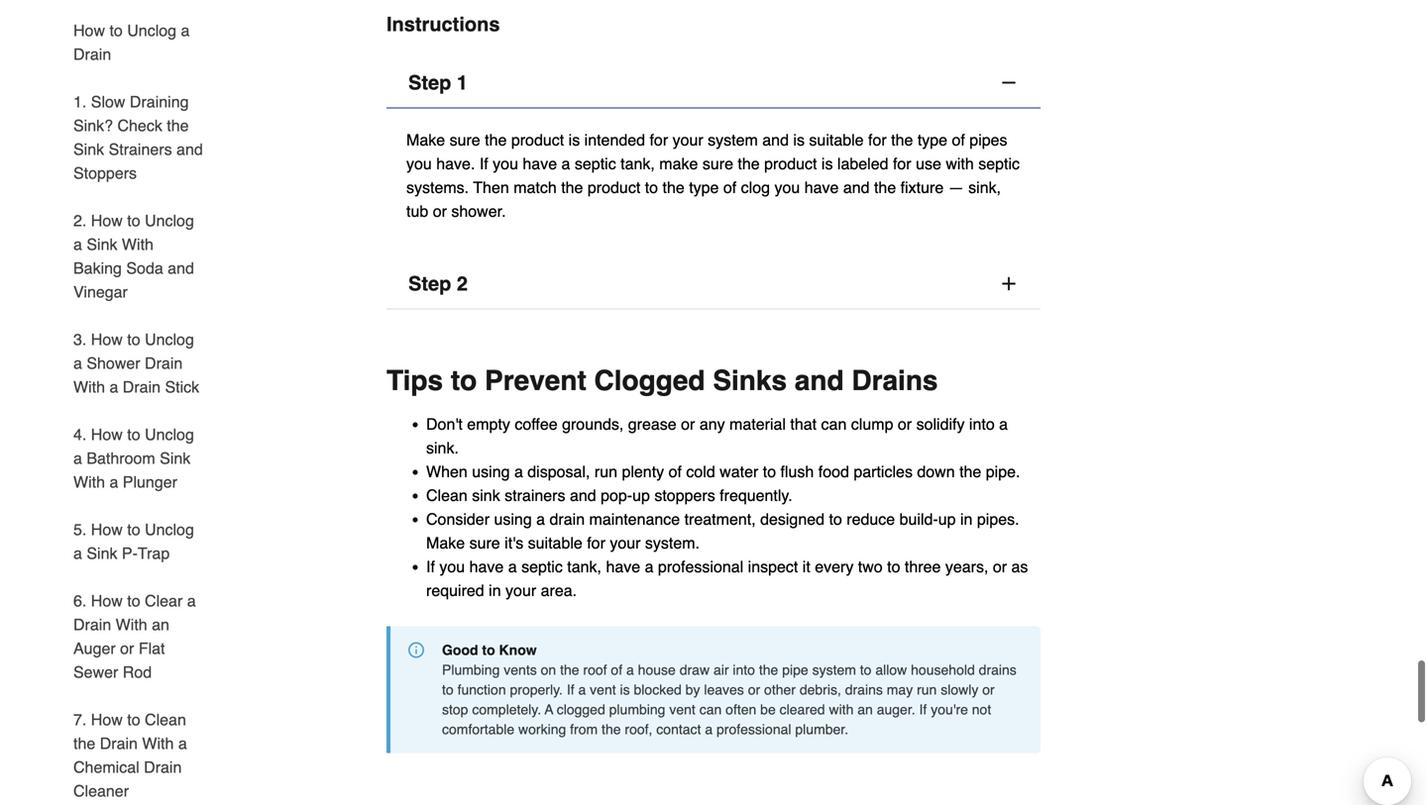 Task type: locate. For each thing, give the bounding box(es) containing it.
vent
[[590, 682, 616, 698], [669, 702, 696, 718]]

how right 5.
[[91, 521, 123, 539]]

how inside how to unclog a drain
[[73, 21, 105, 40]]

plumber.
[[795, 722, 848, 738]]

if up then
[[479, 154, 488, 173]]

up down down
[[938, 510, 956, 529]]

2 horizontal spatial product
[[764, 154, 817, 173]]

as
[[1011, 558, 1028, 576]]

1 horizontal spatial your
[[610, 534, 641, 552]]

up down plenty
[[632, 486, 650, 505]]

with for 2.
[[122, 235, 154, 254]]

prevent
[[485, 365, 586, 397]]

into for solidify
[[969, 415, 995, 433]]

septic
[[575, 154, 616, 173], [978, 154, 1020, 173], [521, 558, 563, 576]]

with inside 6. how to clear a drain with an auger or flat sewer rod
[[116, 616, 147, 634]]

0 vertical spatial run
[[595, 463, 617, 481]]

how for 3.
[[91, 331, 123, 349]]

type up use on the top of the page
[[918, 131, 948, 149]]

0 vertical spatial is
[[569, 131, 580, 149]]

with up soda
[[122, 235, 154, 254]]

often
[[726, 702, 756, 718]]

2 horizontal spatial your
[[673, 131, 703, 149]]

with inside 3. how to unclog a shower drain with a drain stick
[[73, 378, 105, 396]]

how inside 5. how to unclog a sink p-trap
[[91, 521, 123, 539]]

to inside '7. how to clean the drain with a chemical drain cleaner'
[[127, 711, 140, 729]]

and
[[762, 131, 789, 149], [176, 140, 203, 159], [843, 178, 870, 197], [168, 259, 194, 277], [795, 365, 844, 397], [570, 486, 596, 505]]

sure inside don't empty coffee grounds, grease or any material that can clump or solidify into a sink. when using a disposal, run plenty of cold water to flush food particles down the pipe. clean sink strainers and pop-up stoppers frequently. consider using a drain maintenance treatment, designed to reduce build-up in pipes. make sure it's suitable for your system. if you have a septic tank, have a professional inspect it every two to three years, or as required in your area.
[[469, 534, 500, 552]]

unclog for 5. how to unclog a sink p-trap
[[145, 521, 194, 539]]

unclog for 2. how to unclog a sink with baking soda and vinegar
[[145, 212, 194, 230]]

how right 2.
[[91, 212, 123, 230]]

0 horizontal spatial an
[[152, 616, 169, 634]]

properly.
[[510, 682, 563, 698]]

1 horizontal spatial tank,
[[621, 154, 655, 173]]

0 vertical spatial product
[[511, 131, 564, 149]]

reduce
[[847, 510, 895, 529]]

or up often
[[748, 682, 760, 698]]

build-
[[900, 510, 938, 529]]

professional
[[658, 558, 743, 576], [717, 722, 791, 738]]

2 vertical spatial sure
[[469, 534, 500, 552]]

have
[[523, 154, 557, 173], [804, 178, 839, 197], [469, 558, 504, 576], [606, 558, 640, 576]]

unclog for 3. how to unclog a shower drain with a drain stick
[[145, 331, 194, 349]]

1 horizontal spatial in
[[960, 510, 973, 529]]

stoppers
[[73, 164, 137, 182]]

the right match
[[561, 178, 583, 197]]

of left pipes
[[952, 131, 965, 149]]

0 horizontal spatial tank,
[[567, 558, 602, 576]]

sink inside 5. how to unclog a sink p-trap
[[87, 545, 117, 563]]

with up —
[[946, 154, 974, 173]]

minus image
[[999, 73, 1019, 93]]

type down make at top
[[689, 178, 719, 197]]

into right air
[[733, 662, 755, 678]]

how right '6.'
[[91, 592, 123, 610]]

unclog inside 4. how to unclog a bathroom sink with a plunger
[[145, 426, 194, 444]]

the
[[167, 116, 189, 135], [485, 131, 507, 149], [891, 131, 913, 149], [738, 154, 760, 173], [561, 178, 583, 197], [663, 178, 685, 197], [874, 178, 896, 197], [959, 463, 981, 481], [560, 662, 579, 678], [759, 662, 778, 678], [602, 722, 621, 738], [73, 735, 95, 753]]

make inside don't empty coffee grounds, grease or any material that can clump or solidify into a sink. when using a disposal, run plenty of cold water to flush food particles down the pipe. clean sink strainers and pop-up stoppers frequently. consider using a drain maintenance treatment, designed to reduce build-up in pipes. make sure it's suitable for your system. if you have a septic tank, have a professional inspect it every two to three years, or as required in your area.
[[426, 534, 465, 552]]

how
[[73, 21, 105, 40], [91, 212, 123, 230], [91, 331, 123, 349], [91, 426, 123, 444], [91, 521, 123, 539], [91, 592, 123, 610], [91, 711, 123, 729]]

comfortable
[[442, 722, 515, 738]]

sink up plunger
[[160, 449, 191, 468]]

good
[[442, 643, 478, 658]]

consider
[[426, 510, 490, 529]]

1 vertical spatial make
[[426, 534, 465, 552]]

clog
[[741, 178, 770, 197]]

how for 4.
[[91, 426, 123, 444]]

unclog up soda
[[145, 212, 194, 230]]

you inside don't empty coffee grounds, grease or any material that can clump or solidify into a sink. when using a disposal, run plenty of cold water to flush food particles down the pipe. clean sink strainers and pop-up stoppers frequently. consider using a drain maintenance treatment, designed to reduce build-up in pipes. make sure it's suitable for your system. if you have a septic tank, have a professional inspect it every two to three years, or as required in your area.
[[439, 558, 465, 576]]

using up it's
[[494, 510, 532, 529]]

your down 'maintenance' on the bottom of page
[[610, 534, 641, 552]]

to inside 2. how to unclog a sink with baking soda and vinegar
[[127, 212, 140, 230]]

a
[[181, 21, 190, 40], [561, 154, 570, 173], [73, 235, 82, 254], [73, 354, 82, 373], [109, 378, 118, 396], [999, 415, 1008, 433], [73, 449, 82, 468], [514, 463, 523, 481], [109, 473, 118, 492], [536, 510, 545, 529], [73, 545, 82, 563], [508, 558, 517, 576], [645, 558, 654, 576], [187, 592, 196, 610], [626, 662, 634, 678], [578, 682, 586, 698], [705, 722, 713, 738], [178, 735, 187, 753]]

1 vertical spatial into
[[733, 662, 755, 678]]

septic down suitable on the bottom left of the page
[[521, 558, 563, 576]]

an inside 6. how to clear a drain with an auger or flat sewer rod
[[152, 616, 169, 634]]

with down the rod
[[142, 735, 174, 753]]

0 vertical spatial in
[[960, 510, 973, 529]]

0 horizontal spatial up
[[632, 486, 650, 505]]

sink
[[73, 140, 104, 159], [87, 235, 117, 254], [160, 449, 191, 468], [87, 545, 117, 563]]

0 horizontal spatial with
[[829, 702, 854, 718]]

if inside don't empty coffee grounds, grease or any material that can clump or solidify into a sink. when using a disposal, run plenty of cold water to flush food particles down the pipe. clean sink strainers and pop-up stoppers frequently. consider using a drain maintenance treatment, designed to reduce build-up in pipes. make sure it's suitable for your system. if you have a septic tank, have a professional inspect it every two to three years, or as required in your area.
[[426, 558, 435, 576]]

0 vertical spatial up
[[632, 486, 650, 505]]

make up have.
[[406, 131, 445, 149]]

the down labeled
[[874, 178, 896, 197]]

tank, up area. at the bottom left of page
[[567, 558, 602, 576]]

1 vertical spatial is
[[821, 154, 833, 173]]

coffee
[[515, 415, 558, 433]]

drain up stick
[[145, 354, 183, 373]]

how up 1.
[[73, 21, 105, 40]]

your left area. at the bottom left of page
[[505, 582, 536, 600]]

professional down often
[[717, 722, 791, 738]]

1 vertical spatial in
[[489, 582, 501, 600]]

0 vertical spatial vent
[[590, 682, 616, 698]]

unclog for 4. how to unclog a bathroom sink with a plunger
[[145, 426, 194, 444]]

1 vertical spatial drains
[[845, 682, 883, 698]]

maintenance
[[589, 510, 680, 529]]

sure up have.
[[450, 131, 480, 149]]

to up "don't"
[[451, 365, 477, 397]]

an down clear
[[152, 616, 169, 634]]

drains up not
[[979, 662, 1017, 678]]

1 horizontal spatial an
[[857, 702, 873, 718]]

use
[[916, 154, 941, 173]]

sink up baking
[[87, 235, 117, 254]]

1 horizontal spatial is
[[620, 682, 630, 698]]

step
[[408, 71, 451, 94], [408, 272, 451, 295]]

draw
[[680, 662, 710, 678]]

unclog up draining
[[127, 21, 176, 40]]

into
[[969, 415, 995, 433], [733, 662, 755, 678]]

flush
[[780, 463, 814, 481]]

0 vertical spatial type
[[918, 131, 948, 149]]

frequently.
[[720, 486, 793, 505]]

is inside good to know plumbing vents on the roof of a house draw air into the pipe system to allow household drains to function properly. if a vent is blocked by leaves or other debris, drains may run slowly or stop completely. a clogged plumbing vent can often be cleared with an auger. if you're not comfortable working from the roof, contact a professional plumber.
[[620, 682, 630, 698]]

system
[[708, 131, 758, 149], [812, 662, 856, 678]]

drain inside how to unclog a drain
[[73, 45, 111, 63]]

0 vertical spatial an
[[152, 616, 169, 634]]

sure left it's
[[469, 534, 500, 552]]

0 horizontal spatial can
[[699, 702, 722, 718]]

to inside 6. how to clear a drain with an auger or flat sewer rod
[[127, 592, 140, 610]]

4. how to unclog a bathroom sink with a plunger
[[73, 426, 194, 492]]

unclog down stick
[[145, 426, 194, 444]]

1 horizontal spatial run
[[917, 682, 937, 698]]

0 horizontal spatial type
[[689, 178, 719, 197]]

1 vertical spatial tank,
[[567, 558, 602, 576]]

with
[[946, 154, 974, 173], [829, 702, 854, 718]]

tank, down intended
[[621, 154, 655, 173]]

unclog up stick
[[145, 331, 194, 349]]

7.
[[73, 711, 87, 729]]

how inside 6. how to clear a drain with an auger or flat sewer rod
[[91, 592, 123, 610]]

2 vertical spatial your
[[505, 582, 536, 600]]

treatment,
[[684, 510, 756, 529]]

can inside good to know plumbing vents on the roof of a house draw air into the pipe system to allow household drains to function properly. if a vent is blocked by leaves or other debris, drains may run slowly or stop completely. a clogged plumbing vent can often be cleared with an auger. if you're not comfortable working from the roof, contact a professional plumber.
[[699, 702, 722, 718]]

product up match
[[511, 131, 564, 149]]

inspect
[[748, 558, 798, 576]]

you up required on the bottom of page
[[439, 558, 465, 576]]

may
[[887, 682, 913, 698]]

1 vertical spatial up
[[938, 510, 956, 529]]

solidify
[[916, 415, 965, 433]]

system inside good to know plumbing vents on the roof of a house draw air into the pipe system to allow household drains to function properly. if a vent is blocked by leaves or other debris, drains may run slowly or stop completely. a clogged plumbing vent can often be cleared with an auger. if you're not comfortable working from the roof, contact a professional plumber.
[[812, 662, 856, 678]]

and right soda
[[168, 259, 194, 277]]

step for step 2
[[408, 272, 451, 295]]

1 vertical spatial run
[[917, 682, 937, 698]]

the down make at top
[[663, 178, 685, 197]]

the right on
[[560, 662, 579, 678]]

1 horizontal spatial product
[[588, 178, 640, 197]]

is down is suitable
[[821, 154, 833, 173]]

0 vertical spatial step
[[408, 71, 451, 94]]

1 horizontal spatial clean
[[426, 486, 468, 505]]

how inside 2. how to unclog a sink with baking soda and vinegar
[[91, 212, 123, 230]]

cleared
[[780, 702, 825, 718]]

to inside 3. how to unclog a shower drain with a drain stick
[[127, 331, 140, 349]]

drain up 1.
[[73, 45, 111, 63]]

run down household
[[917, 682, 937, 698]]

to up the bathroom
[[127, 426, 140, 444]]

of left cold
[[669, 463, 682, 481]]

with inside '7. how to clean the drain with a chemical drain cleaner'
[[142, 735, 174, 753]]

how for 7.
[[91, 711, 123, 729]]

1 horizontal spatial drains
[[979, 662, 1017, 678]]

product down intended
[[588, 178, 640, 197]]

or
[[681, 415, 695, 433], [898, 415, 912, 433], [993, 558, 1007, 576], [120, 640, 134, 658], [748, 682, 760, 698], [982, 682, 995, 698]]

1 vertical spatial system
[[812, 662, 856, 678]]

vent down roof
[[590, 682, 616, 698]]

make
[[659, 154, 698, 173]]

septic down intended
[[575, 154, 616, 173]]

to down the rod
[[127, 711, 140, 729]]

0 vertical spatial clean
[[426, 486, 468, 505]]

for
[[650, 131, 668, 149], [868, 131, 887, 149], [893, 154, 911, 173], [587, 534, 605, 552]]

0 vertical spatial professional
[[658, 558, 743, 576]]

or inside 6. how to clear a drain with an auger or flat sewer rod
[[120, 640, 134, 658]]

2 vertical spatial is
[[620, 682, 630, 698]]

into inside don't empty coffee grounds, grease or any material that can clump or solidify into a sink. when using a disposal, run plenty of cold water to flush food particles down the pipe. clean sink strainers and pop-up stoppers frequently. consider using a drain maintenance treatment, designed to reduce build-up in pipes. make sure it's suitable for your system. if you have a septic tank, have a professional inspect it every two to three years, or as required in your area.
[[969, 415, 995, 433]]

allow
[[875, 662, 907, 678]]

drain up auger
[[73, 616, 111, 634]]

0 horizontal spatial system
[[708, 131, 758, 149]]

2 step from the top
[[408, 272, 451, 295]]

with down "shower"
[[73, 378, 105, 396]]

1 vertical spatial sure
[[702, 154, 733, 173]]

how inside 4. how to unclog a bathroom sink with a plunger
[[91, 426, 123, 444]]

match
[[514, 178, 557, 197]]

not
[[972, 702, 991, 718]]

a inside 2. how to unclog a sink with baking soda and vinegar
[[73, 235, 82, 254]]

working
[[518, 722, 566, 738]]

fixture
[[901, 178, 944, 197]]

make
[[406, 131, 445, 149], [426, 534, 465, 552]]

for right suitable on the bottom left of the page
[[587, 534, 605, 552]]

1 horizontal spatial into
[[969, 415, 995, 433]]

1 vertical spatial with
[[829, 702, 854, 718]]

1 vertical spatial step
[[408, 272, 451, 295]]

can right that
[[821, 415, 847, 433]]

unclog inside how to unclog a drain
[[127, 21, 176, 40]]

clean inside don't empty coffee grounds, grease or any material that can clump or solidify into a sink. when using a disposal, run plenty of cold water to flush food particles down the pipe. clean sink strainers and pop-up stoppers frequently. consider using a drain maintenance treatment, designed to reduce build-up in pipes. make sure it's suitable for your system. if you have a septic tank, have a professional inspect it every two to three years, or as required in your area.
[[426, 486, 468, 505]]

0 vertical spatial make
[[406, 131, 445, 149]]

your up make at top
[[673, 131, 703, 149]]

1 horizontal spatial with
[[946, 154, 974, 173]]

1 vertical spatial clean
[[145, 711, 186, 729]]

your
[[673, 131, 703, 149], [610, 534, 641, 552], [505, 582, 536, 600]]

1 vertical spatial can
[[699, 702, 722, 718]]

1 vertical spatial an
[[857, 702, 873, 718]]

0 horizontal spatial run
[[595, 463, 617, 481]]

1 vertical spatial professional
[[717, 722, 791, 738]]

with up flat
[[116, 616, 147, 634]]

sure right make at top
[[702, 154, 733, 173]]

in
[[960, 510, 973, 529], [489, 582, 501, 600]]

2
[[457, 272, 468, 295]]

and up the "drain"
[[570, 486, 596, 505]]

how to unclog a drain link
[[73, 7, 206, 78]]

2 vertical spatial product
[[588, 178, 640, 197]]

0 vertical spatial into
[[969, 415, 995, 433]]

can
[[821, 415, 847, 433], [699, 702, 722, 718]]

clean inside '7. how to clean the drain with a chemical drain cleaner'
[[145, 711, 186, 729]]

into right solidify
[[969, 415, 995, 433]]

is
[[569, 131, 580, 149], [821, 154, 833, 173], [620, 682, 630, 698]]

to right two
[[887, 558, 900, 576]]

the left pipe.
[[959, 463, 981, 481]]

how inside 3. how to unclog a shower drain with a drain stick
[[91, 331, 123, 349]]

to up slow
[[109, 21, 123, 40]]

unclog inside 2. how to unclog a sink with baking soda and vinegar
[[145, 212, 194, 230]]

or left as
[[993, 558, 1007, 576]]

pipes.
[[977, 510, 1019, 529]]

household
[[911, 662, 975, 678]]

baking
[[73, 259, 122, 277]]

sink,
[[968, 178, 1001, 197]]

to up soda
[[127, 212, 140, 230]]

and inside 2. how to unclog a sink with baking soda and vinegar
[[168, 259, 194, 277]]

1 horizontal spatial can
[[821, 415, 847, 433]]

pipes
[[970, 131, 1007, 149]]

clean
[[426, 486, 468, 505], [145, 711, 186, 729]]

roof,
[[625, 722, 653, 738]]

0 horizontal spatial clean
[[145, 711, 186, 729]]

particles
[[854, 463, 913, 481]]

drain down "shower"
[[123, 378, 161, 396]]

how inside '7. how to clean the drain with a chemical drain cleaner'
[[91, 711, 123, 729]]

0 horizontal spatial your
[[505, 582, 536, 600]]

vent up contact
[[669, 702, 696, 718]]

to left clear
[[127, 592, 140, 610]]

0 vertical spatial your
[[673, 131, 703, 149]]

with inside 2. how to unclog a sink with baking soda and vinegar
[[122, 235, 154, 254]]

1 step from the top
[[408, 71, 451, 94]]

1 horizontal spatial vent
[[669, 702, 696, 718]]

of left clog
[[723, 178, 737, 197]]

it
[[803, 558, 810, 576]]

using up sink
[[472, 463, 510, 481]]

unclog inside 5. how to unclog a sink p-trap
[[145, 521, 194, 539]]

and inside don't empty coffee grounds, grease or any material that can clump or solidify into a sink. when using a disposal, run plenty of cold water to flush food particles down the pipe. clean sink strainers and pop-up stoppers frequently. consider using a drain maintenance treatment, designed to reduce build-up in pipes. make sure it's suitable for your system. if you have a septic tank, have a professional inspect it every two to three years, or as required in your area.
[[570, 486, 596, 505]]

into inside good to know plumbing vents on the roof of a house draw air into the pipe system to allow household drains to function properly. if a vent is blocked by leaves or other debris, drains may run slowly or stop completely. a clogged plumbing vent can often be cleared with an auger. if you're not comfortable working from the roof, contact a professional plumber.
[[733, 662, 755, 678]]

roof
[[583, 662, 607, 678]]

slow
[[91, 93, 125, 111]]

clean down the rod
[[145, 711, 186, 729]]

0 vertical spatial with
[[946, 154, 974, 173]]

every
[[815, 558, 854, 576]]

1 horizontal spatial type
[[918, 131, 948, 149]]

if inside make sure the product is intended for your system and is suitable for the type of pipes you have. if you have a septic tank, make sure the product is labeled for use with septic systems. then match the product to the type of clog you have and the fixture — sink, tub or shower.
[[479, 154, 488, 173]]

1 horizontal spatial system
[[812, 662, 856, 678]]

0 horizontal spatial septic
[[521, 558, 563, 576]]

0 vertical spatial can
[[821, 415, 847, 433]]

step 1 button
[[387, 58, 1041, 108]]

step for step 1
[[408, 71, 451, 94]]

it's
[[505, 534, 523, 552]]

0 horizontal spatial into
[[733, 662, 755, 678]]

0 horizontal spatial vent
[[590, 682, 616, 698]]

an left auger.
[[857, 702, 873, 718]]

the inside '7. how to clean the drain with a chemical drain cleaner'
[[73, 735, 95, 753]]

in right required on the bottom of page
[[489, 582, 501, 600]]

0 vertical spatial tank,
[[621, 154, 655, 173]]

house
[[638, 662, 676, 678]]

0 vertical spatial system
[[708, 131, 758, 149]]

tips
[[387, 365, 443, 397]]

product up clog
[[764, 154, 817, 173]]

unclog up trap
[[145, 521, 194, 539]]

sink down sink?
[[73, 140, 104, 159]]

run up pop-
[[595, 463, 617, 481]]

sink inside 4. how to unclog a bathroom sink with a plunger
[[160, 449, 191, 468]]

flat
[[139, 640, 165, 658]]

disposal,
[[528, 463, 590, 481]]

the inside don't empty coffee grounds, grease or any material that can clump or solidify into a sink. when using a disposal, run plenty of cold water to flush food particles down the pipe. clean sink strainers and pop-up stoppers frequently. consider using a drain maintenance treatment, designed to reduce build-up in pipes. make sure it's suitable for your system. if you have a septic tank, have a professional inspect it every two to three years, or as required in your area.
[[959, 463, 981, 481]]

how up "shower"
[[91, 331, 123, 349]]

with up plumber.
[[829, 702, 854, 718]]

0 horizontal spatial product
[[511, 131, 564, 149]]

trap
[[138, 545, 170, 563]]

unclog inside 3. how to unclog a shower drain with a drain stick
[[145, 331, 194, 349]]

vents
[[504, 662, 537, 678]]

how for 6.
[[91, 592, 123, 610]]

make down consider
[[426, 534, 465, 552]]

to up p-
[[127, 521, 140, 539]]

stick
[[165, 378, 199, 396]]

system inside make sure the product is intended for your system and is suitable for the type of pipes you have. if you have a septic tank, make sure the product is labeled for use with septic systems. then match the product to the type of clog you have and the fixture — sink, tub or shower.
[[708, 131, 758, 149]]



Task type: vqa. For each thing, say whether or not it's contained in the screenshot.
We've
no



Task type: describe. For each thing, give the bounding box(es) containing it.
check
[[117, 116, 162, 135]]

5. how to unclog a sink p-trap link
[[73, 506, 206, 578]]

make inside make sure the product is intended for your system and is suitable for the type of pipes you have. if you have a septic tank, make sure the product is labeled for use with septic systems. then match the product to the type of clog you have and the fixture — sink, tub or shower.
[[406, 131, 445, 149]]

make sure the product is intended for your system and is suitable for the type of pipes you have. if you have a septic tank, make sure the product is labeled for use with septic systems. then match the product to the type of clog you have and the fixture — sink, tub or shower.
[[406, 131, 1020, 220]]

debris,
[[800, 682, 841, 698]]

pipe
[[782, 662, 808, 678]]

pop-
[[601, 486, 632, 505]]

plunger
[[123, 473, 177, 492]]

strainers
[[505, 486, 565, 505]]

a inside how to unclog a drain
[[181, 21, 190, 40]]

stop
[[442, 702, 468, 718]]

0 vertical spatial drains
[[979, 662, 1017, 678]]

to up stop
[[442, 682, 454, 698]]

a inside make sure the product is intended for your system and is suitable for the type of pipes you have. if you have a septic tank, make sure the product is labeled for use with septic systems. then match the product to the type of clog you have and the fixture — sink, tub or shower.
[[561, 154, 570, 173]]

know
[[499, 643, 537, 658]]

2. how to unclog a sink with baking soda and vinegar link
[[73, 197, 206, 316]]

have up match
[[523, 154, 557, 173]]

instructions
[[387, 13, 500, 36]]

of inside don't empty coffee grounds, grease or any material that can clump or solidify into a sink. when using a disposal, run plenty of cold water to flush food particles down the pipe. clean sink strainers and pop-up stoppers frequently. consider using a drain maintenance treatment, designed to reduce build-up in pipes. make sure it's suitable for your system. if you have a septic tank, have a professional inspect it every two to three years, or as required in your area.
[[669, 463, 682, 481]]

step 1
[[408, 71, 468, 94]]

to left allow
[[860, 662, 872, 678]]

the inside 1. slow draining sink? check the sink strainers and stoppers
[[167, 116, 189, 135]]

down
[[917, 463, 955, 481]]

2.
[[73, 212, 87, 230]]

professional inside good to know plumbing vents on the roof of a house draw air into the pipe system to allow household drains to function properly. if a vent is blocked by leaves or other debris, drains may run slowly or stop completely. a clogged plumbing vent can often be cleared with an auger. if you're not comfortable working from the roof, contact a professional plumber.
[[717, 722, 791, 738]]

to left reduce
[[829, 510, 842, 529]]

you up then
[[493, 154, 518, 173]]

shower
[[87, 354, 140, 373]]

1 horizontal spatial septic
[[575, 154, 616, 173]]

1 vertical spatial vent
[[669, 702, 696, 718]]

0 horizontal spatial drains
[[845, 682, 883, 698]]

plumbing
[[609, 702, 665, 718]]

into for air
[[733, 662, 755, 678]]

drain up chemical on the bottom left of page
[[100, 735, 138, 753]]

info image
[[408, 643, 424, 658]]

when
[[426, 463, 468, 481]]

have down labeled
[[804, 178, 839, 197]]

cleaner
[[73, 782, 129, 801]]

drain inside 6. how to clear a drain with an auger or flat sewer rod
[[73, 616, 111, 634]]

for up make at top
[[650, 131, 668, 149]]

sinks
[[713, 365, 787, 397]]

0 vertical spatial using
[[472, 463, 510, 481]]

1 vertical spatial product
[[764, 154, 817, 173]]

have down 'maintenance' on the bottom of page
[[606, 558, 640, 576]]

0 vertical spatial sure
[[450, 131, 480, 149]]

5. how to unclog a sink p-trap
[[73, 521, 194, 563]]

don't
[[426, 415, 463, 433]]

soda
[[126, 259, 163, 277]]

0 horizontal spatial is
[[569, 131, 580, 149]]

you right clog
[[774, 178, 800, 197]]

sink inside 2. how to unclog a sink with baking soda and vinegar
[[87, 235, 117, 254]]

how for 2.
[[91, 212, 123, 230]]

and up that
[[795, 365, 844, 397]]

the right "from"
[[602, 722, 621, 738]]

tank, inside don't empty coffee grounds, grease or any material that can clump or solidify into a sink. when using a disposal, run plenty of cold water to flush food particles down the pipe. clean sink strainers and pop-up stoppers frequently. consider using a drain maintenance treatment, designed to reduce build-up in pipes. make sure it's suitable for your system. if you have a septic tank, have a professional inspect it every two to three years, or as required in your area.
[[567, 558, 602, 576]]

professional inside don't empty coffee grounds, grease or any material that can clump or solidify into a sink. when using a disposal, run plenty of cold water to flush food particles down the pipe. clean sink strainers and pop-up stoppers frequently. consider using a drain maintenance treatment, designed to reduce build-up in pipes. make sure it's suitable for your system. if you have a septic tank, have a professional inspect it every two to three years, or as required in your area.
[[658, 558, 743, 576]]

the up other
[[759, 662, 778, 678]]

2. how to unclog a sink with baking soda and vinegar
[[73, 212, 194, 301]]

grounds,
[[562, 415, 624, 433]]

good to know plumbing vents on the roof of a house draw air into the pipe system to allow household drains to function properly. if a vent is blocked by leaves or other debris, drains may run slowly or stop completely. a clogged plumbing vent can often be cleared with an auger. if you're not comfortable working from the roof, contact a professional plumber.
[[442, 643, 1017, 738]]

3. how to unclog a shower drain with a drain stick
[[73, 331, 199, 396]]

or left any at bottom
[[681, 415, 695, 433]]

clear
[[145, 592, 183, 610]]

1 horizontal spatial up
[[938, 510, 956, 529]]

how to unclog a drain
[[73, 21, 190, 63]]

auger
[[73, 640, 116, 658]]

chemical
[[73, 759, 139, 777]]

water
[[720, 463, 758, 481]]

7. how to clean the drain with a chemical drain cleaner link
[[73, 697, 206, 806]]

1. slow draining sink? check the sink strainers and stoppers link
[[73, 78, 206, 197]]

strainers
[[109, 140, 172, 159]]

have up required on the bottom of page
[[469, 558, 504, 576]]

1 vertical spatial your
[[610, 534, 641, 552]]

by
[[685, 682, 700, 698]]

3.
[[73, 331, 87, 349]]

that
[[790, 415, 817, 433]]

and down labeled
[[843, 178, 870, 197]]

or right clump
[[898, 415, 912, 433]]

a
[[545, 702, 553, 718]]

with inside 4. how to unclog a bathroom sink with a plunger
[[73, 473, 105, 492]]

to inside how to unclog a drain
[[109, 21, 123, 40]]

from
[[570, 722, 598, 738]]

food
[[818, 463, 849, 481]]

tips to prevent clogged sinks and drains
[[387, 365, 938, 397]]

or up not
[[982, 682, 995, 698]]

plus image
[[999, 274, 1019, 294]]

cold
[[686, 463, 715, 481]]

1 vertical spatial type
[[689, 178, 719, 197]]

step 2 button
[[387, 259, 1041, 310]]

vinegar
[[73, 283, 128, 301]]

an inside good to know plumbing vents on the roof of a house draw air into the pipe system to allow household drains to function properly. if a vent is blocked by leaves or other debris, drains may run slowly or stop completely. a clogged plumbing vent can often be cleared with an auger. if you're not comfortable working from the roof, contact a professional plumber.
[[857, 702, 873, 718]]

1
[[457, 71, 468, 94]]

for inside don't empty coffee grounds, grease or any material that can clump or solidify into a sink. when using a disposal, run plenty of cold water to flush food particles down the pipe. clean sink strainers and pop-up stoppers frequently. consider using a drain maintenance treatment, designed to reduce build-up in pipes. make sure it's suitable for your system. if you have a septic tank, have a professional inspect it every two to three years, or as required in your area.
[[587, 534, 605, 552]]

a inside '7. how to clean the drain with a chemical drain cleaner'
[[178, 735, 187, 753]]

sink?
[[73, 116, 113, 135]]

tank, inside make sure the product is intended for your system and is suitable for the type of pipes you have. if you have a septic tank, make sure the product is labeled for use with septic systems. then match the product to the type of clog you have and the fixture — sink, tub or shower.
[[621, 154, 655, 173]]

drain right chemical on the bottom left of page
[[144, 759, 182, 777]]

for up labeled
[[868, 131, 887, 149]]

how for 5.
[[91, 521, 123, 539]]

area.
[[541, 582, 577, 600]]

then
[[473, 178, 509, 197]]

septic inside don't empty coffee grounds, grease or any material that can clump or solidify into a sink. when using a disposal, run plenty of cold water to flush food particles down the pipe. clean sink strainers and pop-up stoppers frequently. consider using a drain maintenance treatment, designed to reduce build-up in pipes. make sure it's suitable for your system. if you have a septic tank, have a professional inspect it every two to three years, or as required in your area.
[[521, 558, 563, 576]]

3. how to unclog a shower drain with a drain stick link
[[73, 316, 206, 411]]

run inside don't empty coffee grounds, grease or any material that can clump or solidify into a sink. when using a disposal, run plenty of cold water to flush food particles down the pipe. clean sink strainers and pop-up stoppers frequently. consider using a drain maintenance treatment, designed to reduce build-up in pipes. make sure it's suitable for your system. if you have a septic tank, have a professional inspect it every two to three years, or as required in your area.
[[595, 463, 617, 481]]

5.
[[73, 521, 87, 539]]

with inside make sure the product is intended for your system and is suitable for the type of pipes you have. if you have a septic tank, make sure the product is labeled for use with septic systems. then match the product to the type of clog you have and the fixture — sink, tub or shower.
[[946, 154, 974, 173]]

can inside don't empty coffee grounds, grease or any material that can clump or solidify into a sink. when using a disposal, run plenty of cold water to flush food particles down the pipe. clean sink strainers and pop-up stoppers frequently. consider using a drain maintenance treatment, designed to reduce build-up in pipes. make sure it's suitable for your system. if you have a septic tank, have a professional inspect it every two to three years, or as required in your area.
[[821, 415, 847, 433]]

bathroom
[[87, 449, 155, 468]]

2 horizontal spatial is
[[821, 154, 833, 173]]

system.
[[645, 534, 700, 552]]

with for 7.
[[142, 735, 174, 753]]

sink inside 1. slow draining sink? check the sink strainers and stoppers
[[73, 140, 104, 159]]

—
[[948, 178, 964, 197]]

and up clog
[[762, 131, 789, 149]]

of inside good to know plumbing vents on the roof of a house draw air into the pipe system to allow household drains to function properly. if a vent is blocked by leaves or other debris, drains may run slowly or stop completely. a clogged plumbing vent can often be cleared with an auger. if you're not comfortable working from the roof, contact a professional plumber.
[[611, 662, 622, 678]]

grease
[[628, 415, 677, 433]]

6. how to clear a drain with an auger or flat sewer rod link
[[73, 578, 206, 697]]

pipe.
[[986, 463, 1020, 481]]

to inside 4. how to unclog a bathroom sink with a plunger
[[127, 426, 140, 444]]

if up clogged
[[567, 682, 574, 698]]

be
[[760, 702, 776, 718]]

is suitable
[[793, 131, 864, 149]]

to inside make sure the product is intended for your system and is suitable for the type of pipes you have. if you have a septic tank, make sure the product is labeled for use with septic systems. then match the product to the type of clog you have and the fixture — sink, tub or shower.
[[645, 178, 658, 197]]

0 horizontal spatial in
[[489, 582, 501, 600]]

auger.
[[877, 702, 915, 718]]

if left the you're
[[919, 702, 927, 718]]

p-
[[122, 545, 138, 563]]

and inside 1. slow draining sink? check the sink strainers and stoppers
[[176, 140, 203, 159]]

to up the plumbing
[[482, 643, 495, 658]]

clump
[[851, 415, 893, 433]]

plumbing
[[442, 662, 500, 678]]

material
[[729, 415, 786, 433]]

years,
[[945, 558, 988, 576]]

systems.
[[406, 178, 469, 197]]

the up then
[[485, 131, 507, 149]]

two
[[858, 558, 883, 576]]

clogged
[[557, 702, 605, 718]]

1 vertical spatial using
[[494, 510, 532, 529]]

the up fixture
[[891, 131, 913, 149]]

with inside good to know plumbing vents on the roof of a house draw air into the pipe system to allow household drains to function properly. if a vent is blocked by leaves or other debris, drains may run slowly or stop completely. a clogged plumbing vent can often be cleared with an auger. if you're not comfortable working from the roof, contact a professional plumber.
[[829, 702, 854, 718]]

you up systems.
[[406, 154, 432, 173]]

for left use on the top of the page
[[893, 154, 911, 173]]

run inside good to know plumbing vents on the roof of a house draw air into the pipe system to allow household drains to function properly. if a vent is blocked by leaves or other debris, drains may run slowly or stop completely. a clogged plumbing vent can often be cleared with an auger. if you're not comfortable working from the roof, contact a professional plumber.
[[917, 682, 937, 698]]

required
[[426, 582, 484, 600]]

6.
[[73, 592, 87, 610]]

to inside 5. how to unclog a sink p-trap
[[127, 521, 140, 539]]

any
[[699, 415, 725, 433]]

with for 6.
[[116, 616, 147, 634]]

contact
[[656, 722, 701, 738]]

a inside 6. how to clear a drain with an auger or flat sewer rod
[[187, 592, 196, 610]]

7. how to clean the drain with a chemical drain cleaner
[[73, 711, 187, 801]]

your inside make sure the product is intended for your system and is suitable for the type of pipes you have. if you have a septic tank, make sure the product is labeled for use with septic systems. then match the product to the type of clog you have and the fixture — sink, tub or shower.
[[673, 131, 703, 149]]

the up clog
[[738, 154, 760, 173]]

a inside 5. how to unclog a sink p-trap
[[73, 545, 82, 563]]

drains
[[852, 365, 938, 397]]

2 horizontal spatial septic
[[978, 154, 1020, 173]]

to up the frequently.
[[763, 463, 776, 481]]



